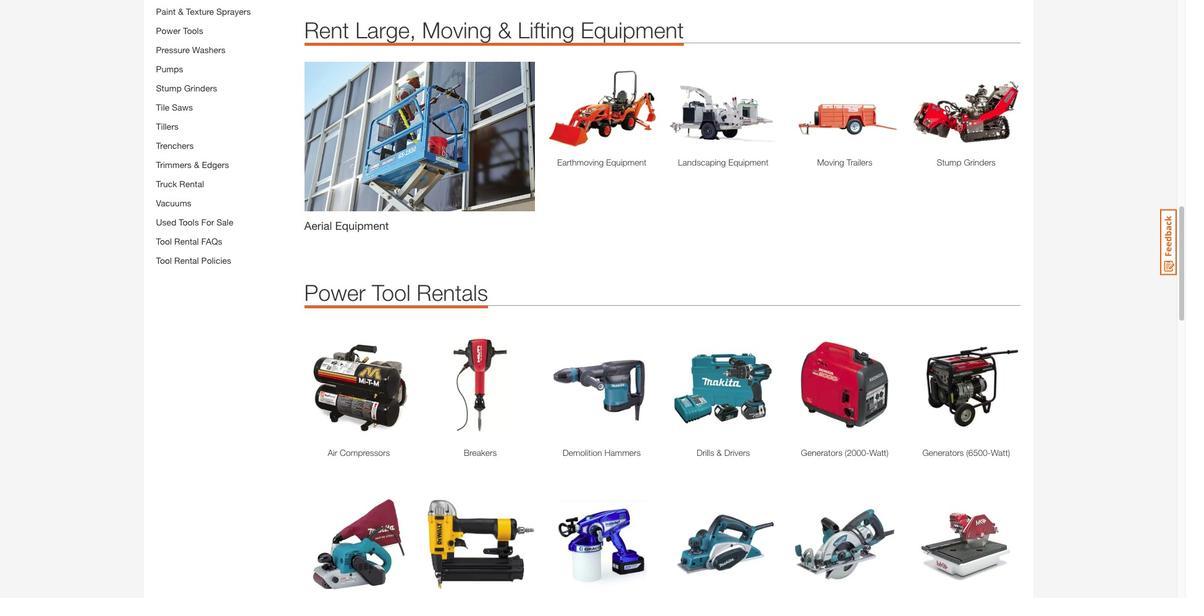 Task type: locate. For each thing, give the bounding box(es) containing it.
0 vertical spatial moving
[[422, 16, 492, 43]]

vacuums
[[156, 198, 191, 208]]

power for power tools
[[156, 26, 181, 36]]

0 horizontal spatial power
[[156, 26, 181, 36]]

washers
[[192, 45, 226, 55]]

& for paint & texture sprayers
[[178, 6, 184, 17]]

2 generators from the left
[[923, 447, 964, 458]]

moving
[[422, 16, 492, 43], [817, 157, 844, 168]]

1 generators from the left
[[801, 447, 843, 458]]

tool rental faqs link
[[156, 236, 222, 247]]

generators for generators (2000-watt)
[[801, 447, 843, 458]]

0 horizontal spatial grinders
[[184, 83, 217, 94]]

equipment
[[581, 16, 684, 43], [606, 157, 646, 168], [728, 157, 769, 168], [335, 219, 389, 232]]

rent demolition hammers image
[[547, 331, 656, 440]]

tools up pressure washers
[[183, 26, 203, 36]]

tool
[[156, 236, 172, 247], [156, 255, 172, 266], [372, 279, 411, 306]]

rent paint sprayers image
[[547, 490, 656, 598]]

&
[[178, 6, 184, 17], [498, 16, 512, 43], [194, 160, 199, 170], [717, 447, 722, 458]]

2 watt) from the left
[[991, 447, 1010, 458]]

rent tile saws image
[[912, 490, 1021, 598]]

& right drills
[[717, 447, 722, 458]]

0 vertical spatial tools
[[183, 26, 203, 36]]

1 vertical spatial grinders
[[964, 157, 996, 168]]

2 vertical spatial tool
[[372, 279, 411, 306]]

rental down trimmers & edgers
[[179, 179, 204, 189]]

tool rental policies link
[[156, 255, 231, 266]]

paint
[[156, 6, 176, 17]]

trimmers & edgers
[[156, 160, 229, 170]]

hammers
[[604, 447, 641, 458]]

policies
[[201, 255, 231, 266]]

rental for truck rental
[[179, 179, 204, 189]]

watt)
[[869, 447, 889, 458], [991, 447, 1010, 458]]

0 vertical spatial rental
[[179, 179, 204, 189]]

watt) for (6500-
[[991, 447, 1010, 458]]

rent generators (2000-watts) image
[[790, 331, 899, 440]]

rent breakers image
[[426, 331, 535, 440]]

stump grinders link up "saws"
[[156, 83, 217, 94]]

1 vertical spatial tool
[[156, 255, 172, 266]]

grinders
[[184, 83, 217, 94], [964, 157, 996, 168]]

1 vertical spatial stump
[[937, 157, 962, 168]]

tile saws
[[156, 102, 193, 113]]

1 horizontal spatial stump grinders link
[[912, 156, 1021, 169]]

1 vertical spatial power
[[304, 279, 366, 306]]

grinders down rent stump grinders "image" at top right
[[964, 157, 996, 168]]

rental
[[179, 179, 204, 189], [174, 236, 199, 247], [174, 255, 199, 266]]

rent handheld sanders image
[[304, 490, 413, 598]]

rental down tool rental faqs
[[174, 255, 199, 266]]

tools
[[183, 26, 203, 36], [179, 217, 199, 228]]

1 horizontal spatial watt)
[[991, 447, 1010, 458]]

generators
[[801, 447, 843, 458], [923, 447, 964, 458]]

tool for tool rental policies
[[156, 255, 172, 266]]

0 horizontal spatial moving
[[422, 16, 492, 43]]

0 vertical spatial stump grinders
[[156, 83, 217, 94]]

tool down the used
[[156, 236, 172, 247]]

tillers
[[156, 121, 179, 132]]

& inside drills & drivers "link"
[[717, 447, 722, 458]]

0 vertical spatial tool
[[156, 236, 172, 247]]

landscaping
[[678, 157, 726, 168]]

saws
[[172, 102, 193, 113]]

pressure washers
[[156, 45, 226, 55]]

0 vertical spatial power
[[156, 26, 181, 36]]

1 vertical spatial tools
[[179, 217, 199, 228]]

tile
[[156, 102, 169, 113]]

0 horizontal spatial watt)
[[869, 447, 889, 458]]

stump grinders up "saws"
[[156, 83, 217, 94]]

1 horizontal spatial moving
[[817, 157, 844, 168]]

stump
[[156, 83, 182, 94], [937, 157, 962, 168]]

& left lifting
[[498, 16, 512, 43]]

0 horizontal spatial stump grinders link
[[156, 83, 217, 94]]

moving trailers
[[817, 157, 872, 168]]

tool down tool rental faqs
[[156, 255, 172, 266]]

2 vertical spatial rental
[[174, 255, 199, 266]]

1 vertical spatial moving
[[817, 157, 844, 168]]

& left edgers
[[194, 160, 199, 170]]

rent generators (6500 watts) image
[[912, 331, 1021, 440]]

tools for power
[[183, 26, 203, 36]]

0 vertical spatial stump grinders link
[[156, 83, 217, 94]]

power
[[156, 26, 181, 36], [304, 279, 366, 306]]

sprayers
[[216, 6, 251, 17]]

drills & drivers
[[697, 447, 750, 458]]

pressure washers link
[[156, 45, 226, 55]]

& right 'paint'
[[178, 6, 184, 17]]

generators (6500-watt) link
[[912, 446, 1021, 459]]

1 watt) from the left
[[869, 447, 889, 458]]

stump down pumps link
[[156, 83, 182, 94]]

trimmers & edgers link
[[156, 160, 229, 170]]

used tools for sale link
[[156, 217, 233, 228]]

stump grinders down rent stump grinders "image" at top right
[[937, 157, 996, 168]]

grinders up "saws"
[[184, 83, 217, 94]]

0 horizontal spatial generators
[[801, 447, 843, 458]]

1 horizontal spatial grinders
[[964, 157, 996, 168]]

1 vertical spatial rental
[[174, 236, 199, 247]]

power tools
[[156, 26, 203, 36]]

landscaping equipment
[[678, 157, 769, 168]]

sale
[[217, 217, 233, 228]]

vacuums link
[[156, 198, 191, 208]]

air compressors
[[328, 447, 390, 458]]

stump down rent stump grinders "image" at top right
[[937, 157, 962, 168]]

0 horizontal spatial stump grinders
[[156, 83, 217, 94]]

watt) for (2000-
[[869, 447, 889, 458]]

for
[[201, 217, 214, 228]]

equipment for landscaping equipment
[[728, 157, 769, 168]]

1 horizontal spatial stump
[[937, 157, 962, 168]]

stump grinders
[[156, 83, 217, 94], [937, 157, 996, 168]]

1 horizontal spatial power
[[304, 279, 366, 306]]

tools left for
[[179, 217, 199, 228]]

generators for generators (6500-watt)
[[923, 447, 964, 458]]

1 horizontal spatial stump grinders
[[937, 157, 996, 168]]

paint & texture sprayers
[[156, 6, 251, 17]]

rent landscaping equipment image
[[669, 68, 778, 150]]

0 vertical spatial grinders
[[184, 83, 217, 94]]

landscaping equipment link
[[669, 156, 778, 169]]

generators left (2000-
[[801, 447, 843, 458]]

air compressors link
[[304, 446, 413, 459]]

texture
[[186, 6, 214, 17]]

rental up "tool rental policies" "link"
[[174, 236, 199, 247]]

demolition hammers
[[563, 447, 641, 458]]

tool left rentals
[[372, 279, 411, 306]]

1 horizontal spatial generators
[[923, 447, 964, 458]]

truck rental
[[156, 179, 204, 189]]

used
[[156, 217, 176, 228]]

large,
[[355, 16, 416, 43]]

trimmers
[[156, 160, 192, 170]]

0 horizontal spatial stump
[[156, 83, 182, 94]]

tool for tool rental faqs
[[156, 236, 172, 247]]

generators (2000-watt) link
[[790, 446, 899, 459]]

stump grinders link
[[156, 83, 217, 94], [912, 156, 1021, 169]]

stump grinders link down rent stump grinders "image" at top right
[[912, 156, 1021, 169]]

generators left (6500-
[[923, 447, 964, 458]]

aerial equipment
[[304, 219, 389, 232]]



Task type: vqa. For each thing, say whether or not it's contained in the screenshot.
Tool Rental FAQs Tool
yes



Task type: describe. For each thing, give the bounding box(es) containing it.
aerial equipment link
[[304, 62, 535, 234]]

air
[[328, 447, 337, 458]]

moving trailers link
[[790, 156, 899, 169]]

equipment for earthmoving equipment
[[606, 157, 646, 168]]

rentals
[[417, 279, 488, 306]]

breakers
[[464, 447, 497, 458]]

rental for tool rental policies
[[174, 255, 199, 266]]

& for drills & drivers
[[717, 447, 722, 458]]

rent planers image
[[669, 490, 778, 598]]

drills
[[697, 447, 714, 458]]

1 vertical spatial stump grinders
[[937, 157, 996, 168]]

(6500-
[[966, 447, 991, 458]]

faqs
[[201, 236, 222, 247]]

trenchers
[[156, 141, 194, 151]]

paint & texture sprayers link
[[156, 6, 251, 17]]

generators (2000-watt)
[[801, 447, 889, 458]]

rent
[[304, 16, 349, 43]]

used tools for sale
[[156, 217, 233, 228]]

demolition hammers link
[[547, 446, 656, 459]]

power tools link
[[156, 26, 203, 36]]

rent drills & drivers image
[[669, 331, 778, 440]]

rent moving trailers image
[[790, 68, 899, 150]]

rent aerial equipment image
[[304, 62, 535, 211]]

1 vertical spatial stump grinders link
[[912, 156, 1021, 169]]

edgers
[[202, 160, 229, 170]]

rental for tool rental faqs
[[174, 236, 199, 247]]

pumps
[[156, 64, 183, 74]]

rent air compressors image
[[304, 331, 413, 440]]

pumps link
[[156, 64, 183, 74]]

power for power tool rentals
[[304, 279, 366, 306]]

tool rental policies
[[156, 255, 231, 266]]

aerial
[[304, 219, 332, 232]]

drills & drivers link
[[669, 446, 778, 459]]

tools for used
[[179, 217, 199, 228]]

equipment for aerial equipment
[[335, 219, 389, 232]]

feedback link image
[[1160, 209, 1177, 276]]

trenchers link
[[156, 141, 194, 151]]

earthmoving
[[557, 157, 604, 168]]

demolition
[[563, 447, 602, 458]]

truck
[[156, 179, 177, 189]]

drivers
[[724, 447, 750, 458]]

truck rental link
[[156, 179, 204, 189]]

tool rental faqs
[[156, 236, 222, 247]]

(2000-
[[845, 447, 869, 458]]

rent nailers image
[[426, 490, 535, 598]]

0 vertical spatial stump
[[156, 83, 182, 94]]

earthmoving equipment
[[557, 157, 646, 168]]

earthmoving equipment link
[[547, 156, 656, 169]]

power tool rentals
[[304, 279, 488, 306]]

tile saws link
[[156, 102, 193, 113]]

breakers link
[[426, 446, 535, 459]]

rent earthmoving equipment image
[[547, 68, 656, 150]]

pressure
[[156, 45, 190, 55]]

tillers link
[[156, 121, 179, 132]]

rent stump grinders image
[[912, 68, 1021, 150]]

rent saws image
[[790, 490, 899, 598]]

lifting
[[518, 16, 575, 43]]

rent large, moving & lifting equipment
[[304, 16, 684, 43]]

generators (6500-watt)
[[923, 447, 1010, 458]]

trailers
[[847, 157, 872, 168]]

& for trimmers & edgers
[[194, 160, 199, 170]]

compressors
[[340, 447, 390, 458]]



